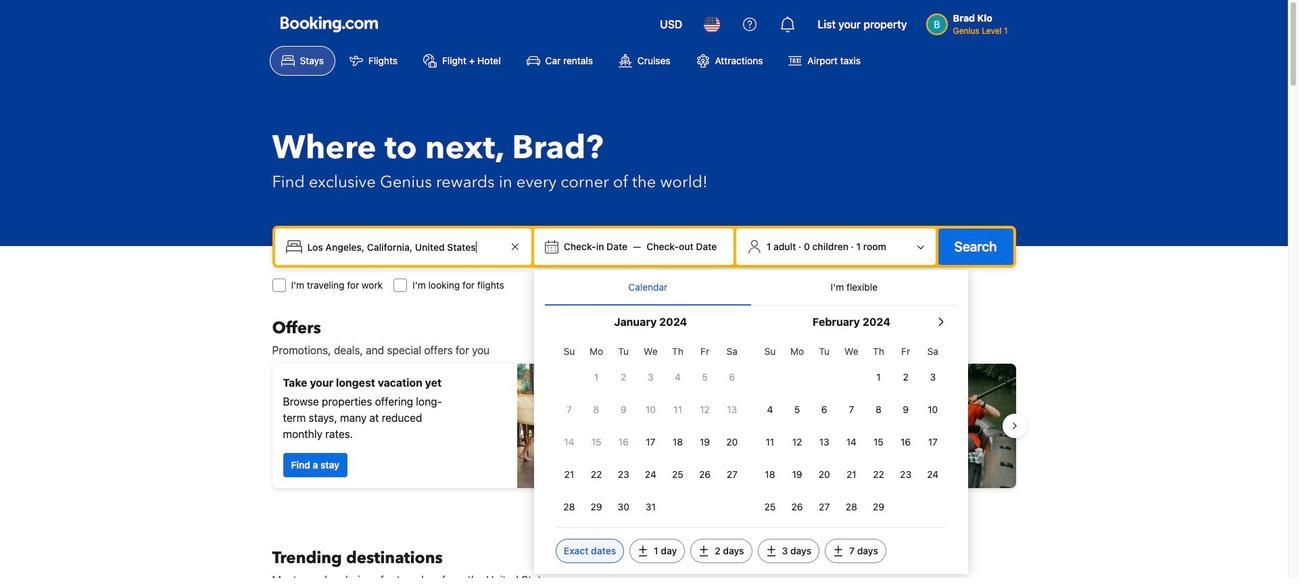 Task type: describe. For each thing, give the bounding box(es) containing it.
9 January 2024 checkbox
[[610, 395, 637, 425]]

3 January 2024 checkbox
[[637, 363, 665, 392]]

4 January 2024 checkbox
[[665, 363, 692, 392]]

31 January 2024 checkbox
[[637, 493, 665, 522]]

a young girl and woman kayak on a river image
[[650, 364, 1016, 488]]

27 January 2024 checkbox
[[719, 460, 746, 490]]

23 February 2024 checkbox
[[893, 460, 920, 490]]

16 February 2024 checkbox
[[893, 428, 920, 457]]

13 January 2024 checkbox
[[719, 395, 746, 425]]

10 January 2024 checkbox
[[637, 395, 665, 425]]

19 January 2024 checkbox
[[692, 428, 719, 457]]

23 January 2024 checkbox
[[610, 460, 637, 490]]

21 January 2024 checkbox
[[556, 460, 583, 490]]

15 January 2024 checkbox
[[583, 428, 610, 457]]

your account menu brad klo genius level 1 element
[[927, 6, 1014, 37]]

12 January 2024 checkbox
[[692, 395, 719, 425]]

13 February 2024 checkbox
[[811, 428, 838, 457]]

28 January 2024 checkbox
[[556, 493, 583, 522]]

6 January 2024 checkbox
[[719, 363, 746, 392]]

17 January 2024 checkbox
[[637, 428, 665, 457]]

16 January 2024 checkbox
[[610, 428, 637, 457]]

5 January 2024 checkbox
[[692, 363, 719, 392]]

7 January 2024 checkbox
[[556, 395, 583, 425]]

27 February 2024 checkbox
[[811, 493, 838, 522]]

20 January 2024 checkbox
[[719, 428, 746, 457]]

29 January 2024 checkbox
[[583, 493, 610, 522]]

18 February 2024 checkbox
[[757, 460, 784, 490]]

29 February 2024 checkbox
[[866, 493, 893, 522]]

8 January 2024 checkbox
[[583, 395, 610, 425]]

8 February 2024 checkbox
[[866, 395, 893, 425]]

7 February 2024 checkbox
[[838, 395, 866, 425]]

2 February 2024 checkbox
[[893, 363, 920, 392]]

1 February 2024 checkbox
[[866, 363, 893, 392]]

12 February 2024 checkbox
[[784, 428, 811, 457]]

24 January 2024 checkbox
[[637, 460, 665, 490]]

3 February 2024 checkbox
[[920, 363, 947, 392]]

21 February 2024 checkbox
[[838, 460, 866, 490]]

30 January 2024 checkbox
[[610, 493, 637, 522]]

14 February 2024 checkbox
[[838, 428, 866, 457]]



Task type: locate. For each thing, give the bounding box(es) containing it.
19 February 2024 checkbox
[[784, 460, 811, 490]]

11 February 2024 checkbox
[[757, 428, 784, 457]]

15 February 2024 checkbox
[[866, 428, 893, 457]]

10 February 2024 checkbox
[[920, 395, 947, 425]]

28 February 2024 checkbox
[[838, 493, 866, 522]]

26 January 2024 checkbox
[[692, 460, 719, 490]]

25 January 2024 checkbox
[[665, 460, 692, 490]]

9 February 2024 checkbox
[[893, 395, 920, 425]]

2 grid from the left
[[757, 338, 947, 522]]

4 February 2024 checkbox
[[757, 395, 784, 425]]

progress bar
[[636, 499, 653, 505]]

22 January 2024 checkbox
[[583, 460, 610, 490]]

25 February 2024 checkbox
[[757, 493, 784, 522]]

0 horizontal spatial grid
[[556, 338, 746, 522]]

1 horizontal spatial grid
[[757, 338, 947, 522]]

5 February 2024 checkbox
[[784, 395, 811, 425]]

6 February 2024 checkbox
[[811, 395, 838, 425]]

18 January 2024 checkbox
[[665, 428, 692, 457]]

main content
[[261, 318, 1027, 578]]

grid
[[556, 338, 746, 522], [757, 338, 947, 522]]

14 January 2024 checkbox
[[556, 428, 583, 457]]

1 January 2024 checkbox
[[583, 363, 610, 392]]

region
[[261, 359, 1027, 494]]

26 February 2024 checkbox
[[784, 493, 811, 522]]

take your longest vacation yet image
[[517, 364, 639, 488]]

Where are you going? field
[[302, 235, 507, 259]]

20 February 2024 checkbox
[[811, 460, 838, 490]]

tab list
[[545, 270, 958, 306]]

22 February 2024 checkbox
[[866, 460, 893, 490]]

2 January 2024 checkbox
[[610, 363, 637, 392]]

11 January 2024 checkbox
[[665, 395, 692, 425]]

17 February 2024 checkbox
[[920, 428, 947, 457]]

24 February 2024 checkbox
[[920, 460, 947, 490]]

1 grid from the left
[[556, 338, 746, 522]]

booking.com image
[[280, 16, 378, 32]]



Task type: vqa. For each thing, say whether or not it's contained in the screenshot.
15 february 2024 "checkbox"
yes



